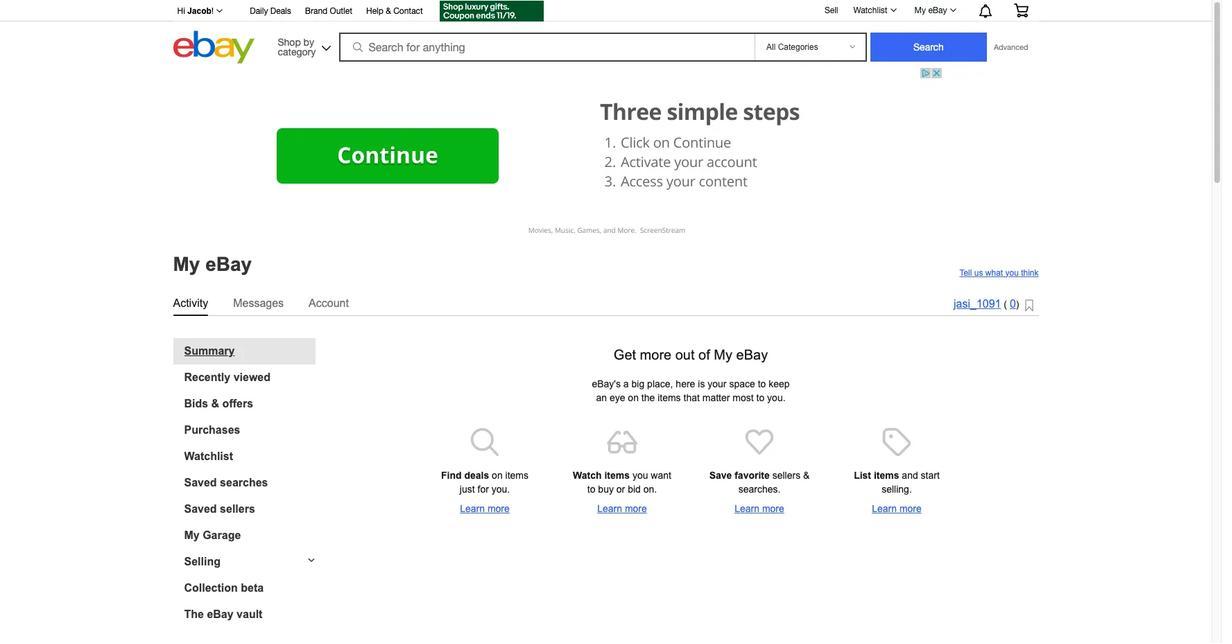 Task type: describe. For each thing, give the bounding box(es) containing it.
messages
[[233, 297, 284, 309]]

just
[[460, 484, 475, 495]]

an
[[596, 392, 607, 403]]

the ebay vault link
[[184, 609, 315, 621]]

you inside you want to buy or bid on.
[[632, 470, 648, 481]]

help
[[366, 6, 383, 16]]

my garage
[[184, 530, 241, 541]]

0 vertical spatial to
[[758, 378, 766, 389]]

ebay's a big place, here is your space to keep an eye on the items that matter most to you.
[[592, 378, 790, 403]]

to inside you want to buy or bid on.
[[587, 484, 595, 495]]

bid
[[628, 484, 641, 495]]

recently viewed link
[[184, 371, 315, 384]]

hi jacob !
[[177, 6, 214, 16]]

is
[[698, 378, 705, 389]]

saved sellers link
[[184, 503, 315, 516]]

think
[[1021, 268, 1039, 278]]

and start selling.
[[882, 470, 940, 495]]

jacob
[[187, 6, 211, 16]]

category
[[278, 46, 316, 57]]

1 vertical spatial to
[[756, 392, 764, 403]]

deals
[[270, 6, 291, 16]]

you want to buy or bid on.
[[587, 470, 671, 495]]

daily
[[250, 6, 268, 16]]

and
[[902, 470, 918, 481]]

start
[[921, 470, 940, 481]]

advertisement region
[[269, 67, 942, 241]]

your shopping cart image
[[1013, 3, 1029, 17]]

more for you want to buy or bid on.
[[625, 503, 647, 514]]

activity link
[[173, 294, 208, 312]]

you. inside on items just for you.
[[492, 484, 510, 495]]

collection beta
[[184, 582, 264, 594]]

your
[[708, 378, 726, 389]]

!
[[211, 6, 214, 16]]

viewed
[[233, 371, 270, 383]]

on items just for you.
[[460, 470, 528, 495]]

saved sellers
[[184, 503, 255, 515]]

watchlist for the bottommost watchlist link
[[184, 450, 233, 462]]

recently viewed
[[184, 371, 270, 383]]

my garage link
[[184, 530, 315, 542]]

learn for just
[[460, 503, 485, 514]]

summary
[[184, 345, 235, 357]]

ebay inside the my ebay link
[[928, 6, 947, 15]]

shop
[[278, 36, 301, 48]]

learn for selling.
[[872, 503, 897, 514]]

purchases link
[[184, 424, 315, 437]]

collection beta link
[[184, 582, 315, 595]]

account
[[309, 297, 349, 309]]

selling.
[[882, 484, 912, 495]]

get the coupon image
[[440, 1, 544, 21]]

eye
[[610, 392, 625, 403]]

tell us what you think
[[959, 268, 1039, 278]]

brand
[[305, 6, 327, 16]]

learn more for to
[[597, 503, 647, 514]]

my ebay link
[[907, 2, 962, 19]]

searches.
[[738, 484, 780, 495]]

learn for to
[[597, 503, 622, 514]]

on inside ebay's a big place, here is your space to keep an eye on the items that matter most to you.
[[628, 392, 639, 403]]

make this page your my ebay homepage image
[[1025, 299, 1033, 312]]

learn more link for to
[[570, 502, 674, 516]]

outlet
[[330, 6, 352, 16]]

& for bids
[[211, 398, 219, 410]]

more for and start selling.
[[899, 503, 922, 514]]

watch items
[[573, 470, 630, 481]]

learn more link for just
[[433, 502, 537, 516]]

sellers inside saved sellers link
[[220, 503, 255, 515]]

here
[[676, 378, 695, 389]]

vault
[[237, 609, 262, 620]]

you. inside ebay's a big place, here is your space to keep an eye on the items that matter most to you.
[[767, 392, 785, 403]]

jasi_1091
[[954, 299, 1001, 310]]

brand outlet
[[305, 6, 352, 16]]

& for help
[[386, 6, 391, 16]]

tell us what you think link
[[959, 268, 1039, 278]]

summary link
[[184, 345, 315, 358]]

account link
[[309, 294, 349, 312]]

my inside account navigation
[[914, 6, 926, 15]]

bids & offers
[[184, 398, 253, 410]]

items for watch items
[[604, 470, 630, 481]]

tell
[[959, 268, 972, 278]]

learn more for just
[[460, 503, 510, 514]]

place,
[[647, 378, 673, 389]]

us
[[974, 268, 983, 278]]

0
[[1010, 299, 1016, 310]]

big
[[631, 378, 644, 389]]

jasi_1091 link
[[954, 299, 1001, 310]]

find
[[441, 470, 462, 481]]

saved for saved sellers
[[184, 503, 217, 515]]

space
[[729, 378, 755, 389]]

daily deals link
[[250, 4, 291, 19]]

my inside 'link'
[[184, 530, 200, 541]]

hi
[[177, 6, 185, 16]]

jasi_1091 ( 0 )
[[954, 299, 1019, 310]]

saved for saved searches
[[184, 477, 217, 489]]

the ebay vault
[[184, 609, 262, 620]]

watch
[[573, 470, 602, 481]]

1 horizontal spatial you
[[1005, 268, 1019, 278]]

purchases
[[184, 424, 240, 436]]

more left 'out'
[[640, 347, 671, 362]]



Task type: vqa. For each thing, say whether or not it's contained in the screenshot.
Tie
no



Task type: locate. For each thing, give the bounding box(es) containing it.
(
[[1004, 299, 1007, 310]]

sellers & searches.
[[738, 470, 810, 495]]

3 learn more link from the left
[[707, 502, 811, 516]]

you up the bid
[[632, 470, 648, 481]]

learn down just
[[460, 503, 485, 514]]

0 vertical spatial sellers
[[772, 470, 800, 481]]

2 saved from the top
[[184, 503, 217, 515]]

0 horizontal spatial sellers
[[220, 503, 255, 515]]

0 horizontal spatial my ebay
[[173, 254, 252, 275]]

0 horizontal spatial watchlist link
[[184, 450, 315, 463]]

1 vertical spatial &
[[211, 398, 219, 410]]

2 learn more link from the left
[[570, 502, 674, 516]]

1 learn from the left
[[460, 503, 485, 514]]

shop by category banner
[[170, 0, 1039, 67]]

none submit inside shop by category banner
[[870, 33, 987, 62]]

3 learn from the left
[[735, 503, 759, 514]]

messages link
[[233, 294, 284, 312]]

want
[[651, 470, 671, 481]]

items up or in the right of the page
[[604, 470, 630, 481]]

2 learn from the left
[[597, 503, 622, 514]]

0 vertical spatial watchlist
[[853, 6, 887, 15]]

ebay
[[928, 6, 947, 15], [205, 254, 252, 275], [736, 347, 768, 362], [207, 609, 233, 620]]

that
[[683, 392, 700, 403]]

more for on items just for you.
[[487, 503, 510, 514]]

0 vertical spatial my ebay
[[914, 6, 947, 15]]

my ebay main content
[[6, 67, 1206, 644]]

learn down selling.
[[872, 503, 897, 514]]

more down for
[[487, 503, 510, 514]]

out
[[675, 347, 695, 362]]

you.
[[767, 392, 785, 403], [492, 484, 510, 495]]

1 vertical spatial watchlist
[[184, 450, 233, 462]]

0 horizontal spatial watchlist
[[184, 450, 233, 462]]

& right help
[[386, 6, 391, 16]]

for
[[477, 484, 489, 495]]

of
[[698, 347, 710, 362]]

items for list items
[[874, 470, 899, 481]]

watchlist inside my ebay main content
[[184, 450, 233, 462]]

learn
[[460, 503, 485, 514], [597, 503, 622, 514], [735, 503, 759, 514], [872, 503, 897, 514]]

items inside ebay's a big place, here is your space to keep an eye on the items that matter most to you.
[[658, 392, 681, 403]]

selling
[[184, 556, 221, 568]]

learn more down searches.
[[735, 503, 784, 514]]

learn more down or in the right of the page
[[597, 503, 647, 514]]

0 horizontal spatial you.
[[492, 484, 510, 495]]

2 horizontal spatial &
[[803, 470, 810, 481]]

sellers down searches on the left of page
[[220, 503, 255, 515]]

0 horizontal spatial you
[[632, 470, 648, 481]]

learn more link down selling.
[[845, 502, 949, 516]]

1 vertical spatial my ebay
[[173, 254, 252, 275]]

0 vertical spatial you
[[1005, 268, 1019, 278]]

ebay's
[[592, 378, 621, 389]]

you left think
[[1005, 268, 1019, 278]]

learn more link for selling.
[[845, 502, 949, 516]]

0 link
[[1010, 299, 1016, 310]]

shop by category
[[278, 36, 316, 57]]

favorite
[[735, 470, 770, 481]]

you. right for
[[492, 484, 510, 495]]

my ebay inside account navigation
[[914, 6, 947, 15]]

& inside sellers & searches.
[[803, 470, 810, 481]]

1 vertical spatial you.
[[492, 484, 510, 495]]

1 horizontal spatial my ebay
[[914, 6, 947, 15]]

you
[[1005, 268, 1019, 278], [632, 470, 648, 481]]

saved up saved sellers
[[184, 477, 217, 489]]

help & contact link
[[366, 4, 423, 19]]

2 learn more from the left
[[597, 503, 647, 514]]

get more out of my ebay
[[614, 347, 768, 362]]

items
[[658, 392, 681, 403], [505, 470, 528, 481], [604, 470, 630, 481], [874, 470, 899, 481]]

more for sellers & searches.
[[762, 503, 784, 514]]

matter
[[702, 392, 730, 403]]

more down the bid
[[625, 503, 647, 514]]

0 vertical spatial saved
[[184, 477, 217, 489]]

sellers
[[772, 470, 800, 481], [220, 503, 255, 515]]

0 horizontal spatial &
[[211, 398, 219, 410]]

my ebay
[[914, 6, 947, 15], [173, 254, 252, 275]]

2 vertical spatial &
[[803, 470, 810, 481]]

learn more link down for
[[433, 502, 537, 516]]

saved searches link
[[184, 477, 315, 489]]

1 learn more from the left
[[460, 503, 510, 514]]

more down searches.
[[762, 503, 784, 514]]

to right 'most'
[[756, 392, 764, 403]]

watchlist link
[[846, 2, 903, 19], [184, 450, 315, 463]]

on inside on items just for you.
[[492, 470, 503, 481]]

the
[[184, 609, 204, 620]]

0 vertical spatial watchlist link
[[846, 2, 903, 19]]

& inside account navigation
[[386, 6, 391, 16]]

0 vertical spatial you.
[[767, 392, 785, 403]]

learn more link for searches.
[[707, 502, 811, 516]]

0 vertical spatial on
[[628, 392, 639, 403]]

1 horizontal spatial on
[[628, 392, 639, 403]]

learn more down for
[[460, 503, 510, 514]]

learn more for searches.
[[735, 503, 784, 514]]

1 vertical spatial watchlist link
[[184, 450, 315, 463]]

3 learn more from the left
[[735, 503, 784, 514]]

find deals
[[441, 470, 489, 481]]

on right the deals
[[492, 470, 503, 481]]

1 horizontal spatial sellers
[[772, 470, 800, 481]]

on.
[[643, 484, 657, 495]]

saved up my garage at the left bottom of the page
[[184, 503, 217, 515]]

my ebay inside main content
[[173, 254, 252, 275]]

items for on items just for you.
[[505, 470, 528, 481]]

4 learn more from the left
[[872, 503, 922, 514]]

brand outlet link
[[305, 4, 352, 19]]

1 vertical spatial on
[[492, 470, 503, 481]]

0 horizontal spatial on
[[492, 470, 503, 481]]

recently
[[184, 371, 230, 383]]

& right bids
[[211, 398, 219, 410]]

sellers inside sellers & searches.
[[772, 470, 800, 481]]

learn down searches.
[[735, 503, 759, 514]]

advanced link
[[987, 33, 1035, 61]]

help & contact
[[366, 6, 423, 16]]

2 vertical spatial to
[[587, 484, 595, 495]]

watchlist right sell link
[[853, 6, 887, 15]]

a
[[623, 378, 629, 389]]

learn more for selling.
[[872, 503, 922, 514]]

list items
[[854, 470, 899, 481]]

watchlist
[[853, 6, 887, 15], [184, 450, 233, 462]]

contact
[[393, 6, 423, 16]]

1 learn more link from the left
[[433, 502, 537, 516]]

collection
[[184, 582, 238, 594]]

& right favorite
[[803, 470, 810, 481]]

1 horizontal spatial &
[[386, 6, 391, 16]]

sell link
[[818, 5, 844, 15]]

items down place,
[[658, 392, 681, 403]]

learn more link down searches.
[[707, 502, 811, 516]]

what
[[985, 268, 1003, 278]]

learn down buy on the bottom
[[597, 503, 622, 514]]

buy
[[598, 484, 614, 495]]

watchlist link inside account navigation
[[846, 2, 903, 19]]

watchlist link right sell link
[[846, 2, 903, 19]]

to down watch
[[587, 484, 595, 495]]

sell
[[825, 5, 838, 15]]

selling button
[[173, 556, 315, 568]]

learn for searches.
[[735, 503, 759, 514]]

saved searches
[[184, 477, 268, 489]]

1 saved from the top
[[184, 477, 217, 489]]

&
[[386, 6, 391, 16], [211, 398, 219, 410], [803, 470, 810, 481]]

items right the deals
[[505, 470, 528, 481]]

1 vertical spatial sellers
[[220, 503, 255, 515]]

& for sellers
[[803, 470, 810, 481]]

to left "keep"
[[758, 378, 766, 389]]

items inside on items just for you.
[[505, 470, 528, 481]]

None submit
[[870, 33, 987, 62]]

1 horizontal spatial watchlist
[[853, 6, 887, 15]]

)
[[1016, 299, 1019, 310]]

1 vertical spatial you
[[632, 470, 648, 481]]

on down big
[[628, 392, 639, 403]]

more
[[640, 347, 671, 362], [487, 503, 510, 514], [625, 503, 647, 514], [762, 503, 784, 514], [899, 503, 922, 514]]

deals
[[464, 470, 489, 481]]

0 vertical spatial &
[[386, 6, 391, 16]]

advanced
[[994, 43, 1028, 51]]

watchlist for watchlist link within account navigation
[[853, 6, 887, 15]]

bids
[[184, 398, 208, 410]]

or
[[616, 484, 625, 495]]

learn more link down or in the right of the page
[[570, 502, 674, 516]]

my
[[914, 6, 926, 15], [173, 254, 200, 275], [714, 347, 732, 362], [184, 530, 200, 541]]

1 vertical spatial saved
[[184, 503, 217, 515]]

more down selling.
[[899, 503, 922, 514]]

watchlist inside account navigation
[[853, 6, 887, 15]]

watchlist link up saved searches link
[[184, 450, 315, 463]]

you. down "keep"
[[767, 392, 785, 403]]

save favorite
[[709, 470, 770, 481]]

the
[[641, 392, 655, 403]]

keep
[[769, 378, 790, 389]]

offers
[[222, 398, 253, 410]]

sellers up searches.
[[772, 470, 800, 481]]

4 learn from the left
[[872, 503, 897, 514]]

to
[[758, 378, 766, 389], [756, 392, 764, 403], [587, 484, 595, 495]]

beta
[[241, 582, 264, 594]]

1 horizontal spatial watchlist link
[[846, 2, 903, 19]]

Search for anything text field
[[341, 34, 752, 60]]

most
[[733, 392, 754, 403]]

searches
[[220, 477, 268, 489]]

save
[[709, 470, 732, 481]]

account navigation
[[170, 0, 1039, 24]]

4 learn more link from the left
[[845, 502, 949, 516]]

learn more down selling.
[[872, 503, 922, 514]]

activity
[[173, 297, 208, 309]]

bids & offers link
[[184, 398, 315, 410]]

items up selling.
[[874, 470, 899, 481]]

1 horizontal spatial you.
[[767, 392, 785, 403]]

watchlist down purchases
[[184, 450, 233, 462]]

learn more
[[460, 503, 510, 514], [597, 503, 647, 514], [735, 503, 784, 514], [872, 503, 922, 514]]



